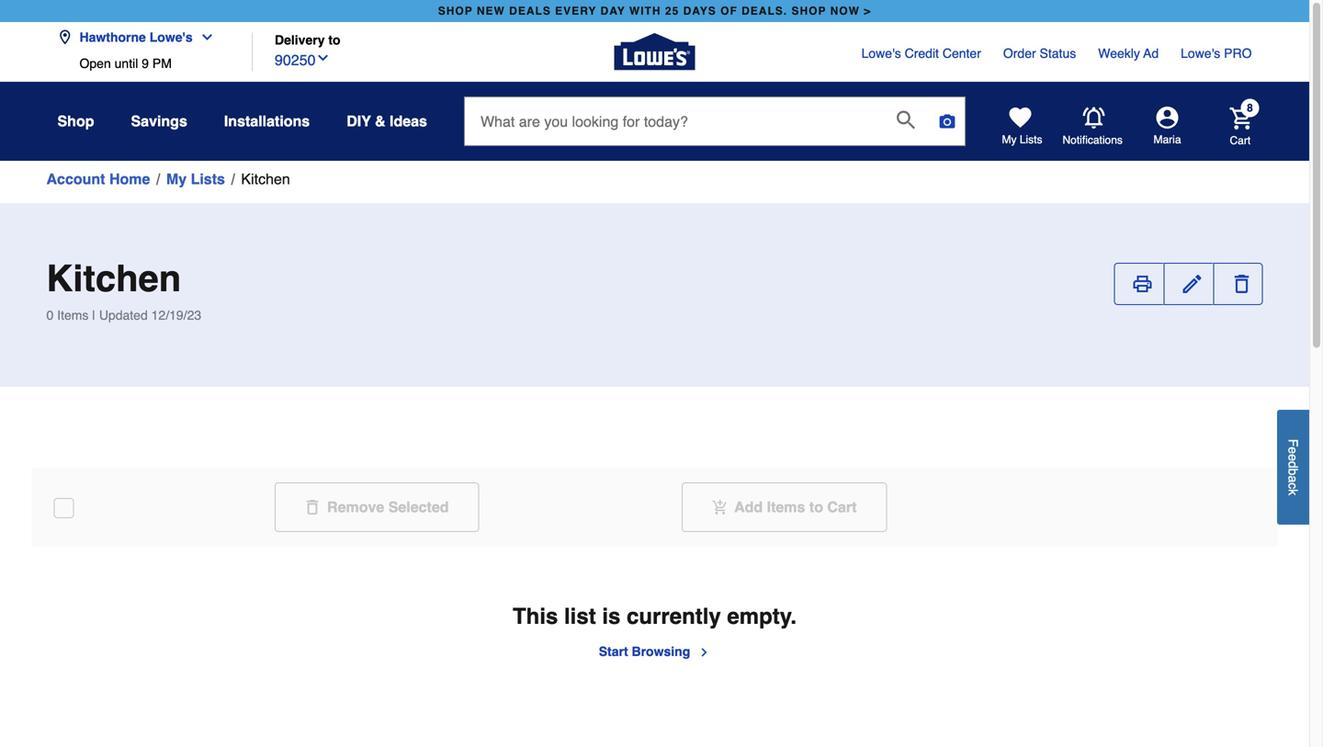 Task type: describe. For each thing, give the bounding box(es) containing it.
lowe's home improvement logo image
[[615, 11, 696, 92]]

kitchen for kitchen
[[241, 171, 290, 188]]

notifications
[[1063, 134, 1123, 146]]

1 e from the top
[[1287, 447, 1301, 454]]

start browsing link
[[599, 643, 711, 661]]

day
[[601, 5, 626, 17]]

90250
[[275, 51, 316, 68]]

maria
[[1154, 133, 1182, 146]]

center
[[943, 46, 982, 61]]

9
[[142, 56, 149, 71]]

account home link
[[46, 168, 150, 190]]

0 vertical spatial my
[[1003, 133, 1017, 146]]

25
[[666, 5, 680, 17]]

remove selected button
[[275, 483, 480, 532]]

lowe's for lowe's pro
[[1182, 46, 1221, 61]]

maria button
[[1124, 107, 1212, 147]]

kitchen button
[[241, 168, 290, 190]]

savings
[[131, 113, 187, 130]]

lowe's for lowe's credit center
[[862, 46, 902, 61]]

delivery
[[275, 33, 325, 47]]

f e e d b a c k
[[1287, 439, 1301, 496]]

search image
[[897, 111, 916, 129]]

remove selected
[[327, 499, 449, 516]]

items inside button
[[767, 499, 806, 516]]

lowe's home improvement cart image
[[1231, 107, 1253, 129]]

lowe's home improvement notification center image
[[1084, 107, 1106, 129]]

is
[[603, 604, 621, 629]]

&
[[375, 113, 386, 130]]

lowe's home improvement lists image
[[1010, 107, 1032, 129]]

2 e from the top
[[1287, 454, 1301, 461]]

now
[[831, 5, 860, 17]]

weekly ad link
[[1099, 44, 1159, 63]]

account
[[46, 171, 105, 188]]

credit
[[905, 46, 940, 61]]

Search Query text field
[[465, 97, 883, 145]]

b
[[1287, 468, 1301, 476]]

kitchen for kitchen 0 items | updated 12/19/23
[[46, 257, 181, 300]]

cart inside button
[[828, 499, 857, 516]]

0 vertical spatial my lists link
[[1003, 107, 1043, 147]]

deals.
[[742, 5, 788, 17]]

to inside button
[[810, 499, 824, 516]]

open until 9 pm
[[80, 56, 172, 71]]

trash image
[[1233, 275, 1252, 293]]

remove
[[327, 499, 385, 516]]

f
[[1287, 439, 1301, 447]]

c
[[1287, 483, 1301, 489]]

add items to cart button
[[682, 483, 888, 532]]

browsing
[[632, 644, 691, 659]]

1 shop from the left
[[438, 5, 473, 17]]

0 vertical spatial lists
[[1020, 133, 1043, 146]]

currently
[[627, 604, 721, 629]]

of
[[721, 5, 738, 17]]

camera image
[[939, 112, 957, 131]]

cart add image
[[713, 500, 727, 515]]

shop button
[[57, 105, 94, 138]]

days
[[684, 5, 717, 17]]

diy & ideas
[[347, 113, 427, 130]]

hawthorne lowe's
[[80, 30, 193, 45]]

add
[[735, 499, 763, 516]]

selected
[[389, 499, 449, 516]]

ideas
[[390, 113, 427, 130]]

order
[[1004, 46, 1037, 61]]

2 shop from the left
[[792, 5, 827, 17]]

shop new deals every day with 25 days of deals. shop now >
[[438, 5, 872, 17]]

order status
[[1004, 46, 1077, 61]]



Task type: locate. For each thing, give the bounding box(es) containing it.
ad
[[1144, 46, 1159, 61]]

1 horizontal spatial my lists link
[[1003, 107, 1043, 147]]

0 horizontal spatial lists
[[191, 171, 225, 188]]

items inside kitchen 0 items | updated 12/19/23
[[57, 308, 89, 323]]

my right home
[[166, 171, 187, 188]]

0 vertical spatial my lists
[[1003, 133, 1043, 146]]

|
[[92, 308, 96, 323]]

with
[[630, 5, 662, 17]]

1 horizontal spatial shop
[[792, 5, 827, 17]]

None search field
[[464, 97, 966, 163]]

shop new deals every day with 25 days of deals. shop now > link
[[435, 0, 876, 22]]

diy & ideas button
[[347, 105, 427, 138]]

shop
[[438, 5, 473, 17], [792, 5, 827, 17]]

0 vertical spatial kitchen
[[241, 171, 290, 188]]

1 horizontal spatial kitchen
[[241, 171, 290, 188]]

1 vertical spatial items
[[767, 499, 806, 516]]

weekly
[[1099, 46, 1141, 61]]

kitchen main content
[[0, 161, 1310, 747]]

deals
[[510, 5, 551, 17]]

lowe's up pm
[[150, 30, 193, 45]]

kitchen 0 items | updated 12/19/23
[[46, 257, 201, 323]]

start
[[599, 644, 629, 659]]

1 vertical spatial my
[[166, 171, 187, 188]]

lowe's pro
[[1182, 46, 1253, 61]]

lowe's pro link
[[1182, 44, 1253, 63]]

chevron right image
[[698, 645, 711, 660]]

0 horizontal spatial my lists link
[[166, 168, 225, 190]]

lowe's credit center
[[862, 46, 982, 61]]

status
[[1040, 46, 1077, 61]]

diy
[[347, 113, 371, 130]]

items left the "|"
[[57, 308, 89, 323]]

1 horizontal spatial lowe's
[[862, 46, 902, 61]]

kitchen
[[241, 171, 290, 188], [46, 257, 181, 300]]

cart
[[1231, 134, 1251, 147], [828, 499, 857, 516]]

1 horizontal spatial my
[[1003, 133, 1017, 146]]

trash image
[[305, 500, 320, 515]]

12/19/23
[[151, 308, 201, 323]]

1 vertical spatial chevron down image
[[316, 51, 331, 65]]

delivery to
[[275, 33, 341, 47]]

my lists down lowe's home improvement lists icon
[[1003, 133, 1043, 146]]

items right add
[[767, 499, 806, 516]]

updated
[[99, 308, 148, 323]]

k
[[1287, 489, 1301, 496]]

0 horizontal spatial kitchen
[[46, 257, 181, 300]]

1 horizontal spatial items
[[767, 499, 806, 516]]

shop
[[57, 113, 94, 130]]

this
[[513, 604, 558, 629]]

shop left the new
[[438, 5, 473, 17]]

0 horizontal spatial my
[[166, 171, 187, 188]]

my lists inside kitchen main content
[[166, 171, 225, 188]]

pro
[[1225, 46, 1253, 61]]

1 horizontal spatial my lists
[[1003, 133, 1043, 146]]

0 horizontal spatial items
[[57, 308, 89, 323]]

8
[[1248, 102, 1254, 114]]

my lists link right home
[[166, 168, 225, 190]]

lists left kitchen button
[[191, 171, 225, 188]]

order status link
[[1004, 44, 1077, 63]]

1 horizontal spatial chevron down image
[[316, 51, 331, 65]]

1 vertical spatial kitchen
[[46, 257, 181, 300]]

>
[[864, 5, 872, 17]]

installations
[[224, 113, 310, 130]]

home
[[109, 171, 150, 188]]

my lists
[[1003, 133, 1043, 146], [166, 171, 225, 188]]

lowe's left pro
[[1182, 46, 1221, 61]]

1 horizontal spatial lists
[[1020, 133, 1043, 146]]

every
[[555, 5, 597, 17]]

my down lowe's home improvement lists icon
[[1003, 133, 1017, 146]]

1 vertical spatial my lists link
[[166, 168, 225, 190]]

0 vertical spatial cart
[[1231, 134, 1251, 147]]

lists
[[1020, 133, 1043, 146], [191, 171, 225, 188]]

my lists link left notifications
[[1003, 107, 1043, 147]]

chevron down image inside hawthorne lowe's button
[[193, 30, 215, 45]]

savings button
[[131, 105, 187, 138]]

account home
[[46, 171, 150, 188]]

start browsing
[[599, 644, 691, 659]]

2 horizontal spatial lowe's
[[1182, 46, 1221, 61]]

shop left now on the top right of the page
[[792, 5, 827, 17]]

0 horizontal spatial to
[[329, 33, 341, 47]]

location image
[[57, 30, 72, 45]]

this list is currently empty.
[[513, 604, 797, 629]]

my lists right home
[[166, 171, 225, 188]]

1 horizontal spatial cart
[[1231, 134, 1251, 147]]

1 vertical spatial cart
[[828, 499, 857, 516]]

kitchen down installations button
[[241, 171, 290, 188]]

chevron down image
[[193, 30, 215, 45], [316, 51, 331, 65]]

0
[[46, 308, 54, 323]]

e up d
[[1287, 447, 1301, 454]]

0 horizontal spatial cart
[[828, 499, 857, 516]]

installations button
[[224, 105, 310, 138]]

d
[[1287, 461, 1301, 468]]

lowe's inside button
[[150, 30, 193, 45]]

add items to cart
[[735, 499, 857, 516]]

0 vertical spatial chevron down image
[[193, 30, 215, 45]]

lists inside kitchen main content
[[191, 171, 225, 188]]

1 vertical spatial my lists
[[166, 171, 225, 188]]

kitchen inside kitchen 0 items | updated 12/19/23
[[46, 257, 181, 300]]

kitchen up updated
[[46, 257, 181, 300]]

lowe's
[[150, 30, 193, 45], [862, 46, 902, 61], [1182, 46, 1221, 61]]

print image
[[1134, 275, 1152, 293]]

1 horizontal spatial to
[[810, 499, 824, 516]]

my inside kitchen main content
[[166, 171, 187, 188]]

new
[[477, 5, 506, 17]]

chevron down image inside 90250 button
[[316, 51, 331, 65]]

my
[[1003, 133, 1017, 146], [166, 171, 187, 188]]

0 horizontal spatial shop
[[438, 5, 473, 17]]

0 horizontal spatial my lists
[[166, 171, 225, 188]]

to right add
[[810, 499, 824, 516]]

1 vertical spatial lists
[[191, 171, 225, 188]]

hawthorne
[[80, 30, 146, 45]]

list
[[565, 604, 596, 629]]

hawthorne lowe's button
[[57, 19, 222, 56]]

edit image
[[1184, 275, 1202, 293]]

items
[[57, 308, 89, 323], [767, 499, 806, 516]]

lists down lowe's home improvement lists icon
[[1020, 133, 1043, 146]]

open
[[80, 56, 111, 71]]

e
[[1287, 447, 1301, 454], [1287, 454, 1301, 461]]

0 vertical spatial to
[[329, 33, 341, 47]]

weekly ad
[[1099, 46, 1159, 61]]

lowe's credit center link
[[862, 44, 982, 63]]

pm
[[153, 56, 172, 71]]

f e e d b a c k button
[[1278, 410, 1310, 525]]

0 horizontal spatial chevron down image
[[193, 30, 215, 45]]

0 horizontal spatial lowe's
[[150, 30, 193, 45]]

0 vertical spatial items
[[57, 308, 89, 323]]

1 vertical spatial to
[[810, 499, 824, 516]]

to right the delivery
[[329, 33, 341, 47]]

to
[[329, 33, 341, 47], [810, 499, 824, 516]]

a
[[1287, 476, 1301, 483]]

empty.
[[728, 604, 797, 629]]

90250 button
[[275, 47, 331, 71]]

until
[[115, 56, 138, 71]]

e up b
[[1287, 454, 1301, 461]]

lowe's left credit
[[862, 46, 902, 61]]



Task type: vqa. For each thing, say whether or not it's contained in the screenshot.
Account
yes



